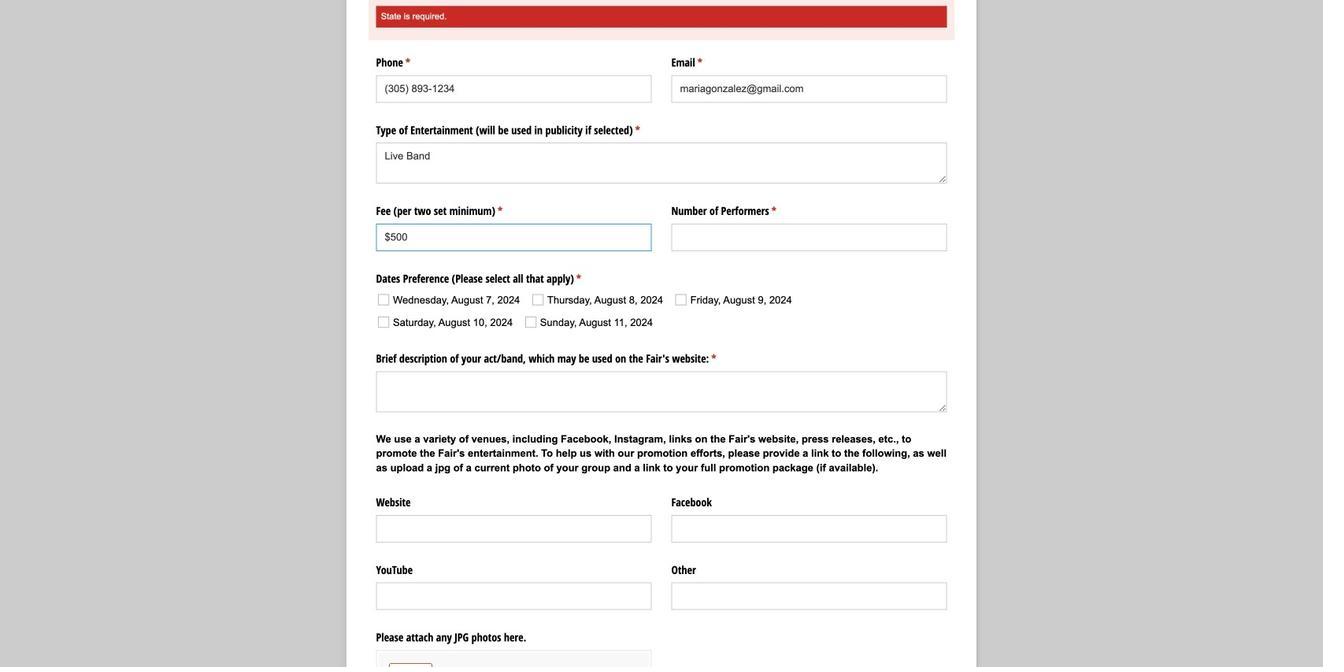 Task type: locate. For each thing, give the bounding box(es) containing it.
None text field
[[672, 75, 947, 103], [376, 143, 947, 184], [376, 515, 652, 543], [672, 515, 947, 543], [672, 583, 947, 610], [672, 75, 947, 103], [376, 143, 947, 184], [376, 515, 652, 543], [672, 515, 947, 543], [672, 583, 947, 610]]

None text field
[[376, 75, 652, 103], [376, 224, 652, 251], [672, 224, 947, 251], [376, 371, 947, 412], [376, 583, 652, 610], [376, 75, 652, 103], [376, 224, 652, 251], [672, 224, 947, 251], [376, 371, 947, 412], [376, 583, 652, 610]]

checkbox-group element
[[373, 287, 947, 336]]



